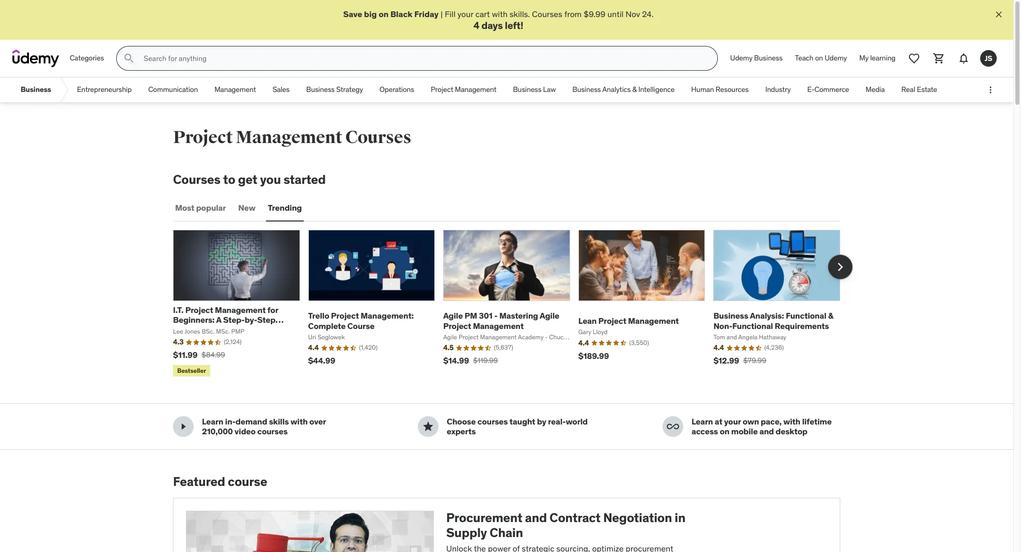 Task type: locate. For each thing, give the bounding box(es) containing it.
intelligence
[[638, 85, 675, 94]]

medium image for learn
[[667, 421, 679, 433]]

big
[[364, 9, 377, 19]]

0 horizontal spatial on
[[379, 9, 389, 19]]

and
[[760, 426, 774, 437], [525, 510, 547, 526]]

teach on udemy link
[[789, 46, 853, 71]]

i.t.
[[173, 305, 184, 315]]

0 horizontal spatial with
[[291, 416, 308, 427]]

on right the big
[[379, 9, 389, 19]]

on left mobile
[[720, 426, 730, 437]]

with up days
[[492, 9, 508, 19]]

learn inside learn at your own pace, with lifetime access on mobile and desktop
[[692, 416, 713, 427]]

1 horizontal spatial learn
[[692, 416, 713, 427]]

human
[[691, 85, 714, 94]]

taught
[[510, 416, 535, 427]]

video
[[235, 426, 256, 437]]

management:
[[361, 311, 414, 321]]

cart
[[475, 9, 490, 19]]

trending button
[[266, 196, 304, 221]]

management inside agile pm 301 - mastering agile project management
[[473, 321, 524, 331]]

industry
[[765, 85, 791, 94]]

0 horizontal spatial learn
[[202, 416, 223, 427]]

categories button
[[64, 46, 110, 71]]

with inside the learn in-demand skills with over 210,000 video courses
[[291, 416, 308, 427]]

& right analytics
[[632, 85, 637, 94]]

medium image left access
[[667, 421, 679, 433]]

0 horizontal spatial udemy
[[730, 53, 753, 63]]

real estate
[[901, 85, 937, 94]]

0 vertical spatial and
[[760, 426, 774, 437]]

0 horizontal spatial courses
[[173, 172, 221, 188]]

and inside 'procurement and contract negotiation in supply chain'
[[525, 510, 547, 526]]

1 horizontal spatial courses
[[345, 127, 411, 148]]

2 horizontal spatial on
[[815, 53, 823, 63]]

functional right the analysis:
[[786, 311, 826, 321]]

choose
[[447, 416, 476, 427]]

learn left 'at'
[[692, 416, 713, 427]]

js link
[[976, 46, 1001, 71]]

on inside "link"
[[815, 53, 823, 63]]

business for business analytics & intelligence
[[572, 85, 601, 94]]

1 horizontal spatial on
[[720, 426, 730, 437]]

1 vertical spatial on
[[815, 53, 823, 63]]

udemy left the my
[[825, 53, 847, 63]]

trello project management: complete course
[[308, 311, 414, 331]]

2 medium image from the left
[[667, 421, 679, 433]]

1 horizontal spatial with
[[492, 9, 508, 19]]

0 vertical spatial on
[[379, 9, 389, 19]]

0 horizontal spatial functional
[[732, 321, 773, 331]]

0 horizontal spatial &
[[632, 85, 637, 94]]

resources
[[716, 85, 749, 94]]

real-
[[548, 416, 566, 427]]

udemy
[[730, 53, 753, 63], [825, 53, 847, 63]]

1 horizontal spatial functional
[[786, 311, 826, 321]]

courses
[[532, 9, 562, 19], [345, 127, 411, 148], [173, 172, 221, 188]]

management inside management link
[[214, 85, 256, 94]]

0 horizontal spatial medium image
[[422, 421, 434, 433]]

at
[[715, 416, 722, 427]]

project right trello
[[331, 311, 359, 321]]

udemy up the resources
[[730, 53, 753, 63]]

with right the pace, on the bottom right
[[783, 416, 801, 427]]

1 medium image from the left
[[422, 421, 434, 433]]

courses inside "save big on black friday | fill your cart with skills. courses from $9.99 until nov 24. 4 days left!"
[[532, 9, 562, 19]]

medium image left experts
[[422, 421, 434, 433]]

your inside learn at your own pace, with lifetime access on mobile and desktop
[[724, 416, 741, 427]]

|
[[441, 9, 443, 19]]

chain
[[490, 525, 523, 541]]

started
[[284, 172, 326, 188]]

2 horizontal spatial with
[[783, 416, 801, 427]]

2 vertical spatial on
[[720, 426, 730, 437]]

courses down operations link
[[345, 127, 411, 148]]

mobile
[[731, 426, 758, 437]]

0 vertical spatial courses
[[532, 9, 562, 19]]

agile right mastering
[[540, 311, 559, 321]]

business left the analysis:
[[714, 311, 748, 321]]

medium image
[[422, 421, 434, 433], [667, 421, 679, 433]]

1 horizontal spatial medium image
[[667, 421, 679, 433]]

2 vertical spatial courses
[[173, 172, 221, 188]]

pace,
[[761, 416, 782, 427]]

courses inside the learn in-demand skills with over 210,000 video courses
[[257, 426, 288, 437]]

and inside learn at your own pace, with lifetime access on mobile and desktop
[[760, 426, 774, 437]]

business left strategy
[[306, 85, 335, 94]]

functional left requirements
[[732, 321, 773, 331]]

1 horizontal spatial courses
[[478, 416, 508, 427]]

and right 'own'
[[760, 426, 774, 437]]

contract
[[550, 510, 601, 526]]

1 learn from the left
[[202, 416, 223, 427]]

2 udemy from the left
[[825, 53, 847, 63]]

estate
[[917, 85, 937, 94]]

and right the chain
[[525, 510, 547, 526]]

business left analytics
[[572, 85, 601, 94]]

medium image
[[177, 421, 190, 433]]

commerce
[[815, 85, 849, 94]]

project right i.t.
[[185, 305, 213, 315]]

business link
[[12, 78, 59, 102]]

learn left in-
[[202, 416, 223, 427]]

on right teach at the right
[[815, 53, 823, 63]]

beginners:
[[173, 315, 215, 325]]

new
[[238, 203, 255, 213]]

featured course
[[173, 474, 267, 490]]

project inside agile pm 301 - mastering agile project management
[[443, 321, 471, 331]]

project left the 301
[[443, 321, 471, 331]]

project management
[[431, 85, 496, 94]]

1 horizontal spatial &
[[828, 311, 833, 321]]

non-
[[714, 321, 732, 331]]

learn inside the learn in-demand skills with over 210,000 video courses
[[202, 416, 223, 427]]

1 horizontal spatial agile
[[540, 311, 559, 321]]

courses left taught
[[478, 416, 508, 427]]

management inside project management link
[[455, 85, 496, 94]]

24.
[[642, 9, 654, 19]]

over
[[309, 416, 326, 427]]

0 horizontal spatial courses
[[257, 426, 288, 437]]

& inside business analysis: functional & non-functional requirements
[[828, 311, 833, 321]]

1 horizontal spatial udemy
[[825, 53, 847, 63]]

save big on black friday | fill your cart with skills. courses from $9.99 until nov 24. 4 days left!
[[343, 9, 654, 32]]

courses left 'from' in the right top of the page
[[532, 9, 562, 19]]

1 vertical spatial and
[[525, 510, 547, 526]]

strategy
[[336, 85, 363, 94]]

4
[[473, 19, 479, 32]]

0 vertical spatial &
[[632, 85, 637, 94]]

lean project management
[[578, 316, 679, 326]]

business for business law
[[513, 85, 542, 94]]

1 vertical spatial your
[[724, 416, 741, 427]]

project inside i.t. project management for beginners: a step-by-step guide
[[185, 305, 213, 315]]

& down next image
[[828, 311, 833, 321]]

courses to get you started
[[173, 172, 326, 188]]

with
[[492, 9, 508, 19], [291, 416, 308, 427], [783, 416, 801, 427]]

2 horizontal spatial courses
[[532, 9, 562, 19]]

from
[[564, 9, 582, 19]]

your right 'at'
[[724, 416, 741, 427]]

courses inside choose courses taught by real-world experts
[[478, 416, 508, 427]]

my learning link
[[853, 46, 902, 71]]

business analysis: functional & non-functional requirements
[[714, 311, 833, 331]]

1 horizontal spatial and
[[760, 426, 774, 437]]

learn at your own pace, with lifetime access on mobile and desktop
[[692, 416, 832, 437]]

my
[[859, 53, 869, 63]]

courses right video
[[257, 426, 288, 437]]

learn for learn in-demand skills with over 210,000 video courses
[[202, 416, 223, 427]]

with left over
[[291, 416, 308, 427]]

learn
[[202, 416, 223, 427], [692, 416, 713, 427]]

your
[[458, 9, 473, 19], [724, 416, 741, 427]]

wishlist image
[[908, 52, 920, 65]]

management
[[214, 85, 256, 94], [455, 85, 496, 94], [236, 127, 342, 148], [215, 305, 266, 315], [628, 316, 679, 326], [473, 321, 524, 331]]

1 horizontal spatial your
[[724, 416, 741, 427]]

2 learn from the left
[[692, 416, 713, 427]]

js
[[985, 54, 992, 63]]

1 vertical spatial &
[[828, 311, 833, 321]]

0 vertical spatial your
[[458, 9, 473, 19]]

agile left pm
[[443, 311, 463, 321]]

management inside i.t. project management for beginners: a step-by-step guide
[[215, 305, 266, 315]]

e-commerce link
[[799, 78, 857, 102]]

udemy inside "link"
[[825, 53, 847, 63]]

functional
[[786, 311, 826, 321], [732, 321, 773, 331]]

lifetime
[[802, 416, 832, 427]]

learning
[[870, 53, 896, 63]]

by
[[537, 416, 546, 427]]

your right fill
[[458, 9, 473, 19]]

project
[[431, 85, 453, 94], [173, 127, 233, 148], [185, 305, 213, 315], [331, 311, 359, 321], [598, 316, 626, 326], [443, 321, 471, 331]]

&
[[632, 85, 637, 94], [828, 311, 833, 321]]

0 horizontal spatial agile
[[443, 311, 463, 321]]

0 horizontal spatial and
[[525, 510, 547, 526]]

trello project management: complete course link
[[308, 311, 414, 331]]

days
[[481, 19, 503, 32]]

step-
[[223, 315, 245, 325]]

own
[[743, 416, 759, 427]]

business up industry
[[754, 53, 783, 63]]

0 horizontal spatial your
[[458, 9, 473, 19]]

courses up 'most popular'
[[173, 172, 221, 188]]

business inside business analysis: functional & non-functional requirements
[[714, 311, 748, 321]]

with inside learn at your own pace, with lifetime access on mobile and desktop
[[783, 416, 801, 427]]

business left 'law'
[[513, 85, 542, 94]]



Task type: vqa. For each thing, say whether or not it's contained in the screenshot.
Devslopes hours
no



Task type: describe. For each thing, give the bounding box(es) containing it.
301
[[479, 311, 493, 321]]

entrepreneurship link
[[69, 78, 140, 102]]

business analytics & intelligence
[[572, 85, 675, 94]]

learn in-demand skills with over 210,000 video courses
[[202, 416, 326, 437]]

save
[[343, 9, 362, 19]]

to
[[223, 172, 235, 188]]

medium image for choose
[[422, 421, 434, 433]]

procurement and contract negotiation in supply chain
[[446, 510, 686, 541]]

communication link
[[140, 78, 206, 102]]

1 udemy from the left
[[730, 53, 753, 63]]

business law link
[[505, 78, 564, 102]]

e-
[[807, 85, 815, 94]]

nov
[[626, 9, 640, 19]]

business for business strategy
[[306, 85, 335, 94]]

& inside business analytics & intelligence link
[[632, 85, 637, 94]]

requirements
[[775, 321, 829, 331]]

i.t. project management for beginners: a step-by-step guide link
[[173, 305, 284, 335]]

procurement
[[446, 510, 522, 526]]

human resources link
[[683, 78, 757, 102]]

-
[[494, 311, 498, 321]]

business analysis: functional & non-functional requirements link
[[714, 311, 833, 331]]

real
[[901, 85, 915, 94]]

mastering
[[499, 311, 538, 321]]

most popular
[[175, 203, 226, 213]]

in-
[[225, 416, 236, 427]]

project up to
[[173, 127, 233, 148]]

learn for learn at your own pace, with lifetime access on mobile and desktop
[[692, 416, 713, 427]]

in
[[675, 510, 686, 526]]

arrow pointing to subcategory menu links image
[[59, 78, 69, 102]]

close image
[[994, 9, 1004, 20]]

a
[[216, 315, 221, 325]]

business left arrow pointing to subcategory menu links icon
[[21, 85, 51, 94]]

fill
[[445, 9, 456, 19]]

most popular button
[[173, 196, 228, 221]]

pm
[[465, 311, 477, 321]]

get
[[238, 172, 257, 188]]

popular
[[196, 203, 226, 213]]

law
[[543, 85, 556, 94]]

skills.
[[510, 9, 530, 19]]

media
[[866, 85, 885, 94]]

business strategy link
[[298, 78, 371, 102]]

on inside "save big on black friday | fill your cart with skills. courses from $9.99 until nov 24. 4 days left!"
[[379, 9, 389, 19]]

trello
[[308, 311, 329, 321]]

e-commerce
[[807, 85, 849, 94]]

project down the search for anything text box
[[431, 85, 453, 94]]

skills
[[269, 416, 289, 427]]

agile pm 301 - mastering agile project management link
[[443, 311, 559, 331]]

business for business analysis: functional & non-functional requirements
[[714, 311, 748, 321]]

project right lean on the bottom
[[598, 316, 626, 326]]

shopping cart with 0 items image
[[933, 52, 945, 65]]

operations link
[[371, 78, 422, 102]]

submit search image
[[123, 52, 136, 65]]

communication
[[148, 85, 198, 94]]

2 agile from the left
[[540, 311, 559, 321]]

210,000
[[202, 426, 233, 437]]

you
[[260, 172, 281, 188]]

lean project management link
[[578, 316, 679, 326]]

desktop
[[776, 426, 808, 437]]

udemy image
[[12, 50, 59, 67]]

next image
[[832, 259, 849, 275]]

carousel element
[[173, 230, 853, 379]]

teach
[[795, 53, 814, 63]]

entrepreneurship
[[77, 85, 132, 94]]

trending
[[268, 203, 302, 213]]

sales
[[273, 85, 290, 94]]

operations
[[380, 85, 414, 94]]

notifications image
[[958, 52, 970, 65]]

by-
[[245, 315, 257, 325]]

project inside trello project management: complete course
[[331, 311, 359, 321]]

analysis:
[[750, 311, 784, 321]]

on inside learn at your own pace, with lifetime access on mobile and desktop
[[720, 426, 730, 437]]

industry link
[[757, 78, 799, 102]]

categories
[[70, 53, 104, 63]]

sales link
[[264, 78, 298, 102]]

business law
[[513, 85, 556, 94]]

friday
[[414, 9, 439, 19]]

demand
[[236, 416, 267, 427]]

real estate link
[[893, 78, 946, 102]]

more subcategory menu links image
[[986, 85, 996, 95]]

Search for anything text field
[[142, 50, 705, 67]]

world
[[566, 416, 588, 427]]

management link
[[206, 78, 264, 102]]

for
[[267, 305, 278, 315]]

udemy business link
[[724, 46, 789, 71]]

left!
[[505, 19, 523, 32]]

your inside "save big on black friday | fill your cart with skills. courses from $9.99 until nov 24. 4 days left!"
[[458, 9, 473, 19]]

1 vertical spatial courses
[[345, 127, 411, 148]]

project management link
[[422, 78, 505, 102]]

choose courses taught by real-world experts
[[447, 416, 588, 437]]

black
[[390, 9, 413, 19]]

course
[[347, 321, 375, 331]]

negotiation
[[603, 510, 672, 526]]

procurement and contract negotiation in supply chain link
[[173, 498, 840, 552]]

teach on udemy
[[795, 53, 847, 63]]

most
[[175, 203, 194, 213]]

step
[[257, 315, 275, 325]]

project management courses
[[173, 127, 411, 148]]

1 agile from the left
[[443, 311, 463, 321]]

media link
[[857, 78, 893, 102]]

with inside "save big on black friday | fill your cart with skills. courses from $9.99 until nov 24. 4 days left!"
[[492, 9, 508, 19]]

i.t. project management for beginners: a step-by-step guide
[[173, 305, 278, 335]]



